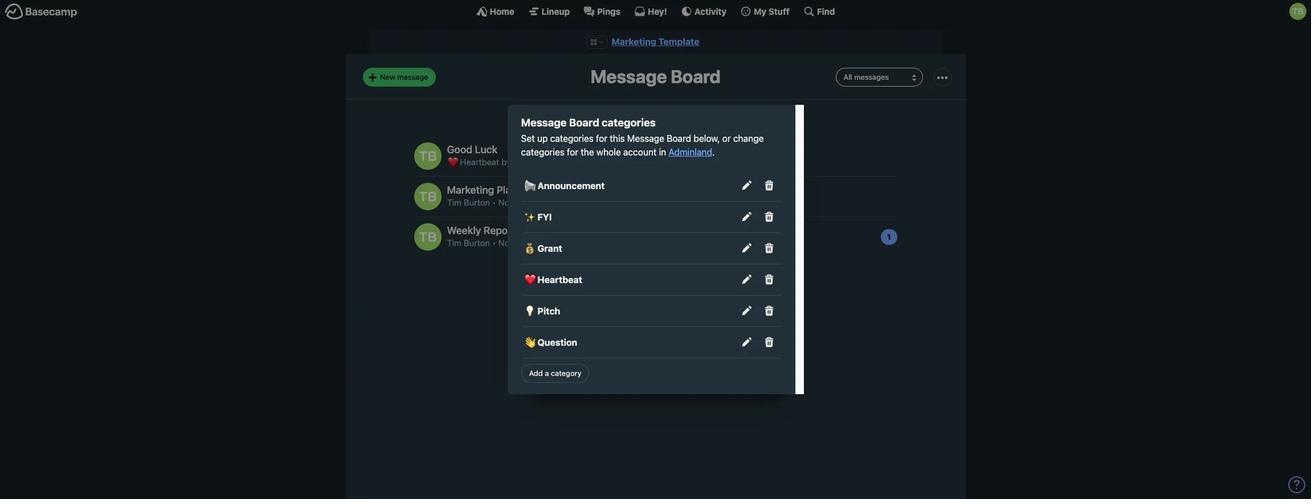 Task type: vqa. For each thing, say whether or not it's contained in the screenshot.
the left Heartbeat
yes



Task type: describe. For each thing, give the bounding box(es) containing it.
change
[[733, 134, 764, 144]]

to inside marketing plan proposal tim burton • nov 21 —           space to create the greatest marketing plan.
[[563, 197, 571, 208]]

nov 20 element
[[498, 238, 526, 248]]

activity
[[694, 6, 726, 16]]

whole
[[596, 147, 621, 158]]

nov inside good luck ❤️ heartbeat by              tim burton • nov 21 —           thankful
[[565, 157, 580, 167]]

0 vertical spatial for
[[596, 134, 607, 144]]

proposal
[[519, 184, 561, 196]]

21 inside good luck ❤️ heartbeat by              tim burton • nov 21 —           thankful
[[582, 157, 591, 167]]

pings button
[[583, 6, 620, 17]]

board for message board
[[671, 66, 720, 87]]

marketing plan proposal tim burton • nov 21 —           space to create the greatest marketing plan.
[[447, 184, 710, 208]]

category
[[551, 369, 581, 378]]

tim burton image for weekly
[[414, 223, 441, 251]]

burton inside marketing plan proposal tim burton • nov 21 —           space to create the greatest marketing plan.
[[464, 197, 490, 208]]

question
[[537, 338, 577, 348]]

thankful
[[603, 157, 637, 167]]

marketing
[[650, 197, 689, 208]]

1 link
[[881, 229, 897, 245]]

announcement
[[537, 181, 605, 191]]

set
[[521, 134, 535, 144]]

weekly
[[447, 225, 481, 237]]

home link
[[476, 6, 514, 17]]

tim inside marketing plan proposal tim burton • nov 21 —           space to create the greatest marketing plan.
[[447, 197, 461, 208]]

• inside marketing plan proposal tim burton • nov 21 —           space to create the greatest marketing plan.
[[492, 197, 496, 208]]

nov inside marketing plan proposal tim burton • nov 21 —           space to create the greatest marketing plan.
[[498, 197, 514, 208]]

template
[[658, 36, 699, 47]]

the for proposal
[[600, 197, 613, 208]]

this
[[538, 238, 555, 248]]

❤️ inside good luck ❤️ heartbeat by              tim burton • nov 21 —           thankful
[[447, 157, 458, 167]]

message inside new message link
[[397, 72, 428, 81]]

lineup link
[[528, 6, 570, 17]]

weekly report tim burton • nov 20 —           this message board will serve as a place to ask questions
[[447, 225, 763, 248]]

categories for board
[[602, 116, 656, 129]]

heartbeat inside good luck ❤️ heartbeat by              tim burton • nov 21 —           thankful
[[460, 157, 499, 167]]

❤️ heartbeat
[[524, 275, 582, 285]]

find
[[817, 6, 835, 16]]

add
[[529, 369, 543, 378]]

luck
[[475, 144, 497, 156]]

— inside weekly report tim burton • nov 20 —           this message board will serve as a place to ask questions
[[529, 238, 536, 248]]

set up categories for this message board below, or change categories for the whole account in
[[521, 134, 764, 158]]

to inside weekly report tim burton • nov 20 —           this message board will serve as a place to ask questions
[[699, 238, 707, 248]]

this
[[610, 134, 625, 144]]

adminland .
[[669, 147, 715, 158]]

ask
[[709, 238, 723, 248]]

greatest
[[615, 197, 648, 208]]

as
[[658, 238, 667, 248]]

grant
[[537, 244, 562, 254]]

burton inside good luck ❤️ heartbeat by              tim burton • nov 21 —           thankful
[[530, 157, 556, 167]]

board
[[594, 238, 617, 248]]

marketing template link
[[612, 36, 699, 47]]

create
[[574, 197, 598, 208]]

new message link
[[363, 68, 436, 87]]

board for message board categories
[[569, 116, 599, 129]]

adminland
[[669, 147, 712, 158]]

1 vertical spatial heartbeat
[[537, 275, 582, 285]]

• inside weekly report tim burton • nov 20 —           this message board will serve as a place to ask questions
[[492, 238, 496, 248]]

tim inside good luck ❤️ heartbeat by              tim burton • nov 21 —           thankful
[[513, 157, 528, 167]]

a inside weekly report tim burton • nov 20 —           this message board will serve as a place to ask questions
[[669, 238, 674, 248]]

home
[[490, 6, 514, 16]]

marketing template
[[612, 36, 699, 47]]

message board categories
[[521, 116, 656, 129]]

20
[[516, 238, 526, 248]]

— inside marketing plan proposal tim burton • nov 21 —           space to create the greatest marketing plan.
[[527, 197, 535, 208]]

up
[[537, 134, 548, 144]]

place
[[676, 238, 697, 248]]

✨
[[524, 212, 535, 222]]

message inside set up categories for this message board below, or change categories for the whole account in
[[627, 134, 664, 144]]



Task type: locate. For each thing, give the bounding box(es) containing it.
in
[[659, 147, 666, 158]]

burton
[[530, 157, 556, 167], [464, 197, 490, 208], [464, 238, 490, 248]]

0 horizontal spatial to
[[563, 197, 571, 208]]

1 horizontal spatial the
[[600, 197, 613, 208]]

1 vertical spatial the
[[600, 197, 613, 208]]

1 vertical spatial —
[[527, 197, 535, 208]]

0 vertical spatial •
[[558, 157, 562, 167]]

0 horizontal spatial ❤️
[[447, 157, 458, 167]]

❤️ up 💡
[[524, 275, 535, 285]]

add a category button
[[521, 364, 589, 383]]

the inside set up categories for this message board below, or change categories for the whole account in
[[581, 147, 594, 158]]

0 horizontal spatial heartbeat
[[460, 157, 499, 167]]

0 horizontal spatial tim burton image
[[414, 183, 441, 210]]

main element
[[0, 0, 1311, 22]]

message right new
[[397, 72, 428, 81]]

1 vertical spatial tim burton image
[[414, 183, 441, 210]]

will
[[619, 238, 632, 248]]

questions
[[725, 238, 763, 248]]

1 vertical spatial nov
[[498, 197, 514, 208]]

categories for up
[[550, 134, 594, 144]]

💰 grant
[[524, 244, 562, 254]]

2 vertical spatial tim
[[447, 238, 461, 248]]

📢
[[524, 181, 535, 191]]

message inside weekly report tim burton • nov 20 —           this message board will serve as a place to ask questions
[[557, 238, 592, 248]]

1 horizontal spatial 21
[[582, 157, 591, 167]]

• up report
[[492, 197, 496, 208]]

0 vertical spatial to
[[563, 197, 571, 208]]

sorted
[[567, 113, 602, 123]]

switch accounts image
[[5, 3, 77, 21]]

1 horizontal spatial ❤️
[[524, 275, 535, 285]]

marketing down the main element
[[612, 36, 656, 47]]

board
[[671, 66, 720, 87], [569, 116, 599, 129], [667, 134, 691, 144]]

0 vertical spatial tim burton image
[[1289, 3, 1306, 20]]

burton down weekly
[[464, 238, 490, 248]]

the left the whole
[[581, 147, 594, 158]]

tim burton image
[[1289, 3, 1306, 20], [414, 183, 441, 210]]

sorted alphabetically a-z
[[567, 113, 698, 123]]

1 vertical spatial nov 21 element
[[498, 197, 525, 208]]

—
[[593, 157, 601, 167], [527, 197, 535, 208], [529, 238, 536, 248]]

👋 question
[[524, 338, 577, 348]]

message board
[[591, 66, 720, 87]]

marketing left plan on the left of the page
[[447, 184, 494, 196]]

message right this
[[557, 238, 592, 248]]

tim burton image for good
[[414, 142, 441, 170]]

2 vertical spatial message
[[627, 134, 664, 144]]

tim burton image left good
[[414, 142, 441, 170]]

0 vertical spatial heartbeat
[[460, 157, 499, 167]]

0 horizontal spatial 21
[[516, 197, 525, 208]]

the
[[581, 147, 594, 158], [600, 197, 613, 208]]

0 vertical spatial burton
[[530, 157, 556, 167]]

1 vertical spatial message
[[521, 116, 567, 129]]

.
[[712, 147, 715, 158]]

message up up
[[521, 116, 567, 129]]

1 horizontal spatial tim burton image
[[1289, 3, 1306, 20]]

1 vertical spatial categories
[[550, 134, 594, 144]]

nov 21 element up announcement
[[565, 157, 591, 167]]

1 vertical spatial a
[[545, 369, 549, 378]]

nov down report
[[498, 238, 514, 248]]

1 horizontal spatial heartbeat
[[537, 275, 582, 285]]

1 horizontal spatial a
[[669, 238, 674, 248]]

the right create
[[600, 197, 613, 208]]

burton down up
[[530, 157, 556, 167]]

1 horizontal spatial to
[[699, 238, 707, 248]]

board down the template
[[671, 66, 720, 87]]

marketing for template
[[612, 36, 656, 47]]

2 vertical spatial categories
[[521, 147, 564, 158]]

z
[[692, 113, 698, 123]]

1 vertical spatial to
[[699, 238, 707, 248]]

pitch
[[537, 306, 560, 316]]

1 vertical spatial tim burton image
[[414, 223, 441, 251]]

adminland link
[[669, 147, 712, 158]]

nov down plan on the left of the page
[[498, 197, 514, 208]]

1 vertical spatial tim
[[447, 197, 461, 208]]

2 vertical spatial burton
[[464, 238, 490, 248]]

2 vertical spatial •
[[492, 238, 496, 248]]

space
[[537, 197, 561, 208]]

nov 21 element
[[565, 157, 591, 167], [498, 197, 525, 208]]

board inside set up categories for this message board below, or change categories for the whole account in
[[667, 134, 691, 144]]

1 vertical spatial burton
[[464, 197, 490, 208]]

•
[[558, 157, 562, 167], [492, 197, 496, 208], [492, 238, 496, 248]]

nov 21 element for luck
[[565, 157, 591, 167]]

❤️ down good
[[447, 157, 458, 167]]

0 horizontal spatial message
[[397, 72, 428, 81]]

0 horizontal spatial marketing
[[447, 184, 494, 196]]

21 up ✨ in the top left of the page
[[516, 197, 525, 208]]

0 vertical spatial the
[[581, 147, 594, 158]]

board up adminland
[[667, 134, 691, 144]]

2 vertical spatial —
[[529, 238, 536, 248]]

categories down up
[[521, 147, 564, 158]]

by
[[501, 157, 511, 167]]

0 vertical spatial marketing
[[612, 36, 656, 47]]

❤️
[[447, 157, 458, 167], [524, 275, 535, 285]]

0 vertical spatial a
[[669, 238, 674, 248]]

0 vertical spatial tim burton image
[[414, 142, 441, 170]]

fyi
[[537, 212, 552, 222]]

add a category
[[529, 369, 581, 378]]

marketing inside marketing plan proposal tim burton • nov 21 —           space to create the greatest marketing plan.
[[447, 184, 494, 196]]

tim burton image left weekly
[[414, 223, 441, 251]]

nov
[[565, 157, 580, 167], [498, 197, 514, 208], [498, 238, 514, 248]]

tim burton image inside the main element
[[1289, 3, 1306, 20]]

0 horizontal spatial the
[[581, 147, 594, 158]]

2 tim burton image from the top
[[414, 223, 441, 251]]

1
[[887, 232, 891, 241]]

message for message board categories
[[521, 116, 567, 129]]

21 left the whole
[[582, 157, 591, 167]]

1 vertical spatial ❤️
[[524, 275, 535, 285]]

0 vertical spatial message
[[397, 72, 428, 81]]

message up sorted alphabetically a-z
[[591, 66, 667, 87]]

plan.
[[691, 197, 710, 208]]

lineup
[[542, 6, 570, 16]]

heartbeat
[[460, 157, 499, 167], [537, 275, 582, 285]]

nov 21 element for plan
[[498, 197, 525, 208]]

alphabetically
[[605, 113, 680, 123]]

0 vertical spatial ❤️
[[447, 157, 458, 167]]

— inside good luck ❤️ heartbeat by              tim burton • nov 21 —           thankful
[[593, 157, 601, 167]]

nov inside weekly report tim burton • nov 20 —           this message board will serve as a place to ask questions
[[498, 238, 514, 248]]

to left ask
[[699, 238, 707, 248]]

a inside button
[[545, 369, 549, 378]]

activity link
[[681, 6, 726, 17]]

1 horizontal spatial for
[[596, 134, 607, 144]]

• down report
[[492, 238, 496, 248]]

for up announcement
[[567, 147, 578, 158]]

the for categories
[[581, 147, 594, 158]]

0 vertical spatial tim
[[513, 157, 528, 167]]

0 vertical spatial board
[[671, 66, 720, 87]]

categories up this
[[602, 116, 656, 129]]

categories down message board categories
[[550, 134, 594, 144]]

tim
[[513, 157, 528, 167], [447, 197, 461, 208], [447, 238, 461, 248]]

the inside marketing plan proposal tim burton • nov 21 —           space to create the greatest marketing plan.
[[600, 197, 613, 208]]

— right 20
[[529, 238, 536, 248]]

1 vertical spatial board
[[569, 116, 599, 129]]

burton up weekly
[[464, 197, 490, 208]]

0 horizontal spatial for
[[567, 147, 578, 158]]

tim inside weekly report tim burton • nov 20 —           this message board will serve as a place to ask questions
[[447, 238, 461, 248]]

tim burton image
[[414, 142, 441, 170], [414, 223, 441, 251]]

or
[[722, 134, 731, 144]]

21 inside marketing plan proposal tim burton • nov 21 —           space to create the greatest marketing plan.
[[516, 197, 525, 208]]

a
[[669, 238, 674, 248], [545, 369, 549, 378]]

pings
[[597, 6, 620, 16]]

tim right by
[[513, 157, 528, 167]]

message
[[591, 66, 667, 87], [521, 116, 567, 129], [627, 134, 664, 144]]

serve
[[634, 238, 655, 248]]

0 vertical spatial categories
[[602, 116, 656, 129]]

2 vertical spatial board
[[667, 134, 691, 144]]

✨ fyi
[[524, 212, 552, 222]]

👋
[[524, 338, 535, 348]]

📢 announcement
[[524, 181, 605, 191]]

💡
[[524, 306, 535, 316]]

categories
[[602, 116, 656, 129], [550, 134, 594, 144], [521, 147, 564, 158]]

plan
[[497, 184, 517, 196]]

💡 pitch
[[524, 306, 560, 316]]

1 horizontal spatial message
[[557, 238, 592, 248]]

tim up weekly
[[447, 197, 461, 208]]

— up ✨ in the top left of the page
[[527, 197, 535, 208]]

message for message board
[[591, 66, 667, 87]]

find button
[[803, 6, 835, 17]]

0 vertical spatial nov
[[565, 157, 580, 167]]

0 vertical spatial message
[[591, 66, 667, 87]]

to down the 📢 announcement
[[563, 197, 571, 208]]

message up account
[[627, 134, 664, 144]]

2 vertical spatial nov
[[498, 238, 514, 248]]

💰
[[524, 244, 535, 254]]

new
[[380, 72, 395, 81]]

good
[[447, 144, 472, 156]]

for up the whole
[[596, 134, 607, 144]]

1 tim burton image from the top
[[414, 142, 441, 170]]

1 vertical spatial •
[[492, 197, 496, 208]]

• inside good luck ❤️ heartbeat by              tim burton • nov 21 —           thankful
[[558, 157, 562, 167]]

for
[[596, 134, 607, 144], [567, 147, 578, 158]]

good luck ❤️ heartbeat by              tim burton • nov 21 —           thankful
[[447, 144, 637, 167]]

1 vertical spatial for
[[567, 147, 578, 158]]

a right the add
[[545, 369, 549, 378]]

tim down weekly
[[447, 238, 461, 248]]

1 vertical spatial 21
[[516, 197, 525, 208]]

0 vertical spatial —
[[593, 157, 601, 167]]

marketing for plan
[[447, 184, 494, 196]]

0 vertical spatial nov 21 element
[[565, 157, 591, 167]]

21
[[582, 157, 591, 167], [516, 197, 525, 208]]

heartbeat down luck
[[460, 157, 499, 167]]

0 vertical spatial 21
[[582, 157, 591, 167]]

below,
[[694, 134, 720, 144]]

message
[[397, 72, 428, 81], [557, 238, 592, 248]]

nov up announcement
[[565, 157, 580, 167]]

0 horizontal spatial a
[[545, 369, 549, 378]]

• up the 📢 announcement
[[558, 157, 562, 167]]

new message
[[380, 72, 428, 81]]

to
[[563, 197, 571, 208], [699, 238, 707, 248]]

burton inside weekly report tim burton • nov 20 —           this message board will serve as a place to ask questions
[[464, 238, 490, 248]]

1 horizontal spatial nov 21 element
[[565, 157, 591, 167]]

nov 21 element down plan on the left of the page
[[498, 197, 525, 208]]

heartbeat down grant
[[537, 275, 582, 285]]

0 horizontal spatial nov 21 element
[[498, 197, 525, 208]]

marketing
[[612, 36, 656, 47], [447, 184, 494, 196]]

account
[[623, 147, 657, 158]]

board up the whole
[[569, 116, 599, 129]]

1 vertical spatial message
[[557, 238, 592, 248]]

a right as
[[669, 238, 674, 248]]

1 vertical spatial marketing
[[447, 184, 494, 196]]

a-
[[682, 113, 692, 123]]

— left thankful
[[593, 157, 601, 167]]

report
[[484, 225, 515, 237]]

1 horizontal spatial marketing
[[612, 36, 656, 47]]



